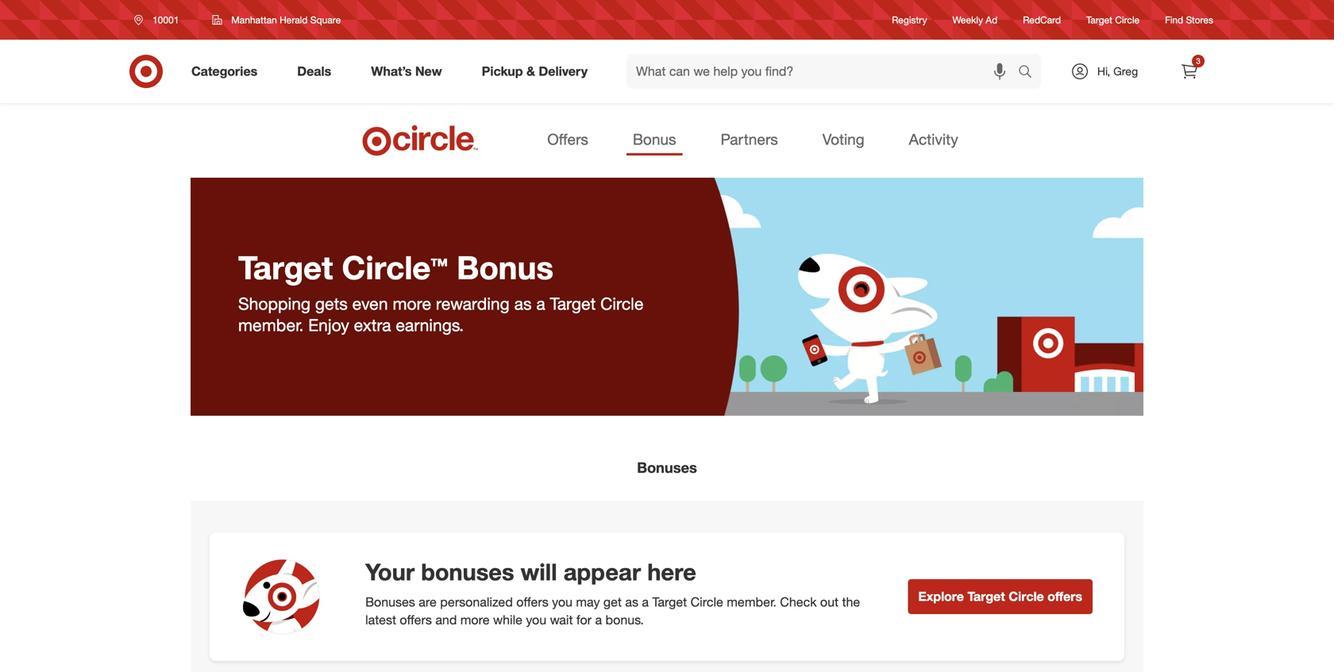 Task type: vqa. For each thing, say whether or not it's contained in the screenshot.
as within Bonuses are personalized offers you may get as a Target Circle member. Check out the latest offers and more while you wait for a bonus.
yes



Task type: describe. For each thing, give the bounding box(es) containing it.
appear
[[564, 558, 641, 587]]

extra
[[354, 315, 391, 335]]

pickup & delivery link
[[468, 54, 608, 89]]

enjoy
[[308, 315, 349, 335]]

hi, greg
[[1097, 64, 1138, 78]]

voting
[[823, 130, 865, 149]]

member. inside the bonuses are personalized offers you may get as a target circle member. check out the latest offers and more while you wait for a bonus.
[[727, 595, 777, 610]]

offers link
[[541, 125, 595, 156]]

&
[[527, 64, 535, 79]]

offers for circle
[[1048, 589, 1082, 605]]

search
[[1011, 65, 1049, 81]]

find stores link
[[1165, 13, 1213, 27]]

find
[[1165, 14, 1183, 26]]

square
[[310, 14, 341, 26]]

explore
[[918, 589, 964, 605]]

bonuses for bonuses
[[637, 459, 697, 477]]

out
[[820, 595, 839, 610]]

partners
[[721, 130, 778, 149]]

greg
[[1113, 64, 1138, 78]]

explore target circle offers
[[918, 589, 1082, 605]]

your
[[365, 558, 415, 587]]

search button
[[1011, 54, 1049, 92]]

™
[[431, 251, 448, 286]]

wait
[[550, 613, 573, 628]]

registry
[[892, 14, 927, 26]]

bonus inside target circle ™ bonus shopping gets even more rewarding as a target circle member. enjoy extra earnings.
[[457, 248, 554, 287]]

target circle
[[1086, 14, 1140, 26]]

ad
[[986, 14, 998, 26]]

offers
[[547, 130, 588, 149]]

the
[[842, 595, 860, 610]]

what's
[[371, 64, 412, 79]]

are
[[419, 595, 437, 610]]

weekly ad link
[[953, 13, 998, 27]]

while
[[493, 613, 522, 628]]

redcard link
[[1023, 13, 1061, 27]]

1 horizontal spatial you
[[552, 595, 573, 610]]

1 horizontal spatial bonus
[[633, 130, 676, 149]]

10001 button
[[124, 6, 196, 34]]

more inside the bonuses are personalized offers you may get as a target circle member. check out the latest offers and more while you wait for a bonus.
[[460, 613, 490, 628]]

target circle link
[[1086, 13, 1140, 27]]

member. inside target circle ™ bonus shopping gets even more rewarding as a target circle member. enjoy extra earnings.
[[238, 315, 304, 335]]

here
[[647, 558, 696, 587]]

check
[[780, 595, 817, 610]]

registry link
[[892, 13, 927, 27]]

weekly
[[953, 14, 983, 26]]

pickup
[[482, 64, 523, 79]]

gets
[[315, 293, 348, 314]]

bonuses for bonuses are personalized offers you may get as a target circle member. check out the latest offers and more while you wait for a bonus.
[[365, 595, 415, 610]]

deals
[[297, 64, 331, 79]]

partners link
[[714, 125, 784, 156]]

target inside "link"
[[1086, 14, 1113, 26]]



Task type: locate. For each thing, give the bounding box(es) containing it.
0 horizontal spatial offers
[[400, 613, 432, 628]]

0 vertical spatial you
[[552, 595, 573, 610]]

member. left check on the right of page
[[727, 595, 777, 610]]

personalized
[[440, 595, 513, 610]]

more
[[393, 293, 431, 314], [460, 613, 490, 628]]

even
[[352, 293, 388, 314]]

redcard
[[1023, 14, 1061, 26]]

more inside target circle ™ bonus shopping gets even more rewarding as a target circle member. enjoy extra earnings.
[[393, 293, 431, 314]]

circle inside "link"
[[1115, 14, 1140, 26]]

target circle logo image
[[360, 124, 481, 157]]

2 horizontal spatial offers
[[1048, 589, 1082, 605]]

0 horizontal spatial bonus
[[457, 248, 554, 287]]

2 horizontal spatial a
[[642, 595, 649, 610]]

more down personalized
[[460, 613, 490, 628]]

new
[[415, 64, 442, 79]]

1 vertical spatial member.
[[727, 595, 777, 610]]

deals link
[[284, 54, 351, 89]]

manhattan herald square button
[[202, 6, 351, 34]]

1 vertical spatial bonus
[[457, 248, 554, 287]]

member.
[[238, 315, 304, 335], [727, 595, 777, 610]]

0 horizontal spatial as
[[514, 293, 532, 314]]

1 vertical spatial bonuses
[[365, 595, 415, 610]]

1 vertical spatial you
[[526, 613, 546, 628]]

a up bonus.
[[642, 595, 649, 610]]

0 horizontal spatial bonuses
[[365, 595, 415, 610]]

and
[[435, 613, 457, 628]]

activity link
[[903, 125, 965, 156]]

3 link
[[1172, 54, 1207, 89]]

1 vertical spatial more
[[460, 613, 490, 628]]

1 vertical spatial as
[[625, 595, 638, 610]]

delivery
[[539, 64, 588, 79]]

bonuses
[[421, 558, 514, 587]]

categories link
[[178, 54, 277, 89]]

0 vertical spatial more
[[393, 293, 431, 314]]

find stores
[[1165, 14, 1213, 26]]

as right get
[[625, 595, 638, 610]]

more up earnings.
[[393, 293, 431, 314]]

1 horizontal spatial member.
[[727, 595, 777, 610]]

bonus link
[[627, 125, 683, 156]]

bonuses are personalized offers you may get as a target circle member. check out the latest offers and more while you wait for a bonus.
[[365, 595, 860, 628]]

manhattan
[[231, 14, 277, 26]]

you up wait
[[552, 595, 573, 610]]

shopping
[[238, 293, 311, 314]]

herald
[[280, 14, 308, 26]]

you
[[552, 595, 573, 610], [526, 613, 546, 628]]

3
[[1196, 56, 1201, 66]]

target inside the bonuses are personalized offers you may get as a target circle member. check out the latest offers and more while you wait for a bonus.
[[652, 595, 687, 610]]

0 horizontal spatial you
[[526, 613, 546, 628]]

what's new link
[[358, 54, 462, 89]]

activity
[[909, 130, 958, 149]]

as inside the bonuses are personalized offers you may get as a target circle member. check out the latest offers and more while you wait for a bonus.
[[625, 595, 638, 610]]

a
[[536, 293, 545, 314], [642, 595, 649, 610], [595, 613, 602, 628]]

earnings.
[[396, 315, 464, 335]]

1 horizontal spatial a
[[595, 613, 602, 628]]

will
[[521, 558, 557, 587]]

weekly ad
[[953, 14, 998, 26]]

member. down shopping
[[238, 315, 304, 335]]

your bonuses will appear here
[[365, 558, 696, 587]]

bonuses inside the bonuses are personalized offers you may get as a target circle member. check out the latest offers and more while you wait for a bonus.
[[365, 595, 415, 610]]

a inside target circle ™ bonus shopping gets even more rewarding as a target circle member. enjoy extra earnings.
[[536, 293, 545, 314]]

for
[[577, 613, 592, 628]]

1 horizontal spatial offers
[[516, 595, 549, 610]]

you left wait
[[526, 613, 546, 628]]

0 horizontal spatial more
[[393, 293, 431, 314]]

may
[[576, 595, 600, 610]]

offers
[[1048, 589, 1082, 605], [516, 595, 549, 610], [400, 613, 432, 628]]

bonuses
[[637, 459, 697, 477], [365, 595, 415, 610]]

hi,
[[1097, 64, 1110, 78]]

target circle ™ bonus shopping gets even more rewarding as a target circle member. enjoy extra earnings.
[[238, 248, 644, 335]]

what's new
[[371, 64, 442, 79]]

rewarding
[[436, 293, 510, 314]]

latest
[[365, 613, 396, 628]]

as inside target circle ™ bonus shopping gets even more rewarding as a target circle member. enjoy extra earnings.
[[514, 293, 532, 314]]

circle
[[1115, 14, 1140, 26], [342, 248, 431, 287], [600, 293, 644, 314], [1009, 589, 1044, 605], [691, 595, 723, 610]]

0 horizontal spatial a
[[536, 293, 545, 314]]

1 horizontal spatial as
[[625, 595, 638, 610]]

as
[[514, 293, 532, 314], [625, 595, 638, 610]]

1 vertical spatial a
[[642, 595, 649, 610]]

bonus.
[[606, 613, 644, 628]]

0 vertical spatial bonuses
[[637, 459, 697, 477]]

offers for personalized
[[516, 595, 549, 610]]

explore target circle offers link
[[908, 580, 1093, 615]]

10001
[[152, 14, 179, 26]]

as right "rewarding"
[[514, 293, 532, 314]]

stores
[[1186, 14, 1213, 26]]

1 horizontal spatial more
[[460, 613, 490, 628]]

voting link
[[816, 125, 871, 156]]

What can we help you find? suggestions appear below search field
[[627, 54, 1022, 89]]

manhattan herald square
[[231, 14, 341, 26]]

0 vertical spatial a
[[536, 293, 545, 314]]

get
[[603, 595, 622, 610]]

offers inside explore target circle offers link
[[1048, 589, 1082, 605]]

0 horizontal spatial member.
[[238, 315, 304, 335]]

categories
[[191, 64, 257, 79]]

2 vertical spatial a
[[595, 613, 602, 628]]

bonus
[[633, 130, 676, 149], [457, 248, 554, 287]]

0 vertical spatial bonus
[[633, 130, 676, 149]]

1 horizontal spatial bonuses
[[637, 459, 697, 477]]

0 vertical spatial as
[[514, 293, 532, 314]]

circle inside the bonuses are personalized offers you may get as a target circle member. check out the latest offers and more while you wait for a bonus.
[[691, 595, 723, 610]]

a right for
[[595, 613, 602, 628]]

0 vertical spatial member.
[[238, 315, 304, 335]]

target
[[1086, 14, 1113, 26], [238, 248, 333, 287], [550, 293, 596, 314], [968, 589, 1005, 605], [652, 595, 687, 610]]

a right "rewarding"
[[536, 293, 545, 314]]

pickup & delivery
[[482, 64, 588, 79]]



